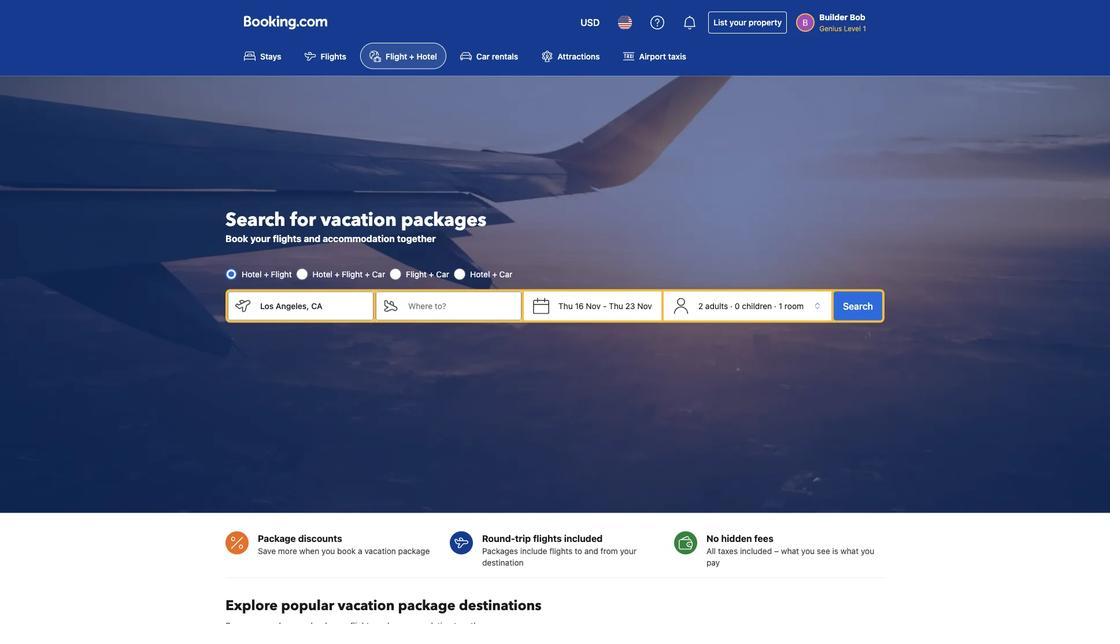 Task type: vqa. For each thing, say whether or not it's contained in the screenshot.
the nov
yes



Task type: locate. For each thing, give the bounding box(es) containing it.
list your property link
[[709, 12, 787, 34]]

hotel for hotel + car
[[470, 269, 490, 279]]

car rentals
[[477, 51, 518, 61]]

builder
[[820, 12, 848, 22]]

more
[[278, 546, 297, 556]]

search for vacation packages book your flights and accommodation together
[[226, 207, 487, 244]]

flights
[[273, 233, 302, 244], [533, 533, 562, 544], [550, 546, 573, 556]]

airport taxis link
[[614, 43, 696, 69]]

0 vertical spatial included
[[564, 533, 603, 544]]

· right children
[[774, 301, 777, 311]]

1 package from the top
[[398, 546, 430, 556]]

1 vertical spatial package
[[398, 597, 456, 616]]

0 vertical spatial vacation
[[321, 207, 397, 232]]

included
[[564, 533, 603, 544], [740, 546, 772, 556]]

0 horizontal spatial your
[[250, 233, 271, 244]]

search
[[226, 207, 286, 232], [843, 301, 873, 312]]

1 horizontal spatial nov
[[638, 301, 652, 311]]

1
[[863, 24, 866, 32], [779, 301, 783, 311]]

discounts
[[298, 533, 342, 544]]

23
[[626, 301, 635, 311]]

1 you from the left
[[322, 546, 335, 556]]

explore
[[226, 597, 278, 616]]

package discounts save more when you book a vacation package
[[258, 533, 430, 556]]

nov left -
[[586, 301, 601, 311]]

search inside the search button
[[843, 301, 873, 312]]

flights down for
[[273, 233, 302, 244]]

0 horizontal spatial you
[[322, 546, 335, 556]]

vacation right a
[[365, 546, 396, 556]]

adults
[[706, 301, 728, 311]]

car
[[477, 51, 490, 61], [372, 269, 385, 279], [436, 269, 449, 279], [500, 269, 513, 279]]

package
[[398, 546, 430, 556], [398, 597, 456, 616]]

0 horizontal spatial nov
[[586, 301, 601, 311]]

1 what from the left
[[781, 546, 799, 556]]

+
[[409, 51, 415, 61], [264, 269, 269, 279], [335, 269, 340, 279], [365, 269, 370, 279], [429, 269, 434, 279], [492, 269, 497, 279]]

hotel for hotel + flight
[[242, 269, 262, 279]]

your inside search for vacation packages book your flights and accommodation together
[[250, 233, 271, 244]]

1 vertical spatial vacation
[[365, 546, 396, 556]]

1 horizontal spatial and
[[585, 546, 599, 556]]

pay
[[707, 558, 720, 568]]

0 horizontal spatial search
[[226, 207, 286, 232]]

0 vertical spatial your
[[730, 18, 747, 27]]

included inside no hidden fees all taxes included – what you see is what you pay
[[740, 546, 772, 556]]

and down for
[[304, 233, 321, 244]]

your right book
[[250, 233, 271, 244]]

search for search
[[843, 301, 873, 312]]

0 horizontal spatial what
[[781, 546, 799, 556]]

1 vertical spatial included
[[740, 546, 772, 556]]

your right list
[[730, 18, 747, 27]]

2 horizontal spatial you
[[861, 546, 875, 556]]

list
[[714, 18, 728, 27]]

destination
[[482, 558, 524, 568]]

2 vertical spatial vacation
[[338, 597, 395, 616]]

1 horizontal spatial search
[[843, 301, 873, 312]]

include
[[520, 546, 547, 556]]

taxis
[[668, 51, 686, 61]]

Where from? field
[[251, 292, 374, 321]]

· left 0
[[731, 301, 733, 311]]

1 vertical spatial 1
[[779, 301, 783, 311]]

0 horizontal spatial included
[[564, 533, 603, 544]]

usd
[[581, 17, 600, 28]]

see
[[817, 546, 830, 556]]

0 horizontal spatial 1
[[779, 301, 783, 311]]

property
[[749, 18, 782, 27]]

airport
[[639, 51, 666, 61]]

vacation inside search for vacation packages book your flights and accommodation together
[[321, 207, 397, 232]]

nov right 23
[[638, 301, 652, 311]]

1 vertical spatial your
[[250, 233, 271, 244]]

hotel for hotel + flight + car
[[313, 269, 333, 279]]

3 you from the left
[[861, 546, 875, 556]]

hotel + car
[[470, 269, 513, 279]]

usd button
[[574, 9, 607, 36]]

vacation inside package discounts save more when you book a vacation package
[[365, 546, 396, 556]]

thu left 16
[[559, 301, 573, 311]]

included inside round-trip flights included packages include flights to and from your destination
[[564, 533, 603, 544]]

+ for hotel + flight + car
[[335, 269, 340, 279]]

hotel + flight + car
[[313, 269, 385, 279]]

2 horizontal spatial your
[[730, 18, 747, 27]]

no hidden fees all taxes included – what you see is what you pay
[[707, 533, 875, 568]]

0 vertical spatial 1
[[863, 24, 866, 32]]

0 vertical spatial and
[[304, 233, 321, 244]]

you down 'discounts'
[[322, 546, 335, 556]]

you left 'see'
[[802, 546, 815, 556]]

1 vertical spatial search
[[843, 301, 873, 312]]

flights up include
[[533, 533, 562, 544]]

vacation up accommodation
[[321, 207, 397, 232]]

1 right the level
[[863, 24, 866, 32]]

1 horizontal spatial included
[[740, 546, 772, 556]]

1 nov from the left
[[586, 301, 601, 311]]

2 vertical spatial your
[[620, 546, 637, 556]]

from
[[601, 546, 618, 556]]

0 horizontal spatial and
[[304, 233, 321, 244]]

1 left 'room'
[[779, 301, 783, 311]]

hotel + flight
[[242, 269, 292, 279]]

included up to
[[564, 533, 603, 544]]

0 vertical spatial search
[[226, 207, 286, 232]]

what
[[781, 546, 799, 556], [841, 546, 859, 556]]

book
[[337, 546, 356, 556]]

hotel
[[417, 51, 437, 61], [242, 269, 262, 279], [313, 269, 333, 279], [470, 269, 490, 279]]

2 vertical spatial flights
[[550, 546, 573, 556]]

1 horizontal spatial ·
[[774, 301, 777, 311]]

2 thu from the left
[[609, 301, 623, 311]]

thu right -
[[609, 301, 623, 311]]

to
[[575, 546, 582, 556]]

search for search for vacation packages book your flights and accommodation together
[[226, 207, 286, 232]]

your right from at the bottom right of page
[[620, 546, 637, 556]]

airport taxis
[[639, 51, 686, 61]]

rentals
[[492, 51, 518, 61]]

what right is
[[841, 546, 859, 556]]

vacation for packages
[[321, 207, 397, 232]]

flights left to
[[550, 546, 573, 556]]

2 package from the top
[[398, 597, 456, 616]]

trip
[[515, 533, 531, 544]]

your
[[730, 18, 747, 27], [250, 233, 271, 244], [620, 546, 637, 556]]

search inside search for vacation packages book your flights and accommodation together
[[226, 207, 286, 232]]

1 horizontal spatial thu
[[609, 301, 623, 311]]

and right to
[[585, 546, 599, 556]]

1 horizontal spatial 1
[[863, 24, 866, 32]]

flights inside search for vacation packages book your flights and accommodation together
[[273, 233, 302, 244]]

0 horizontal spatial ·
[[731, 301, 733, 311]]

2 what from the left
[[841, 546, 859, 556]]

you
[[322, 546, 335, 556], [802, 546, 815, 556], [861, 546, 875, 556]]

Where to? field
[[399, 292, 522, 321]]

your inside round-trip flights included packages include flights to and from your destination
[[620, 546, 637, 556]]

0 horizontal spatial thu
[[559, 301, 573, 311]]

round-trip flights included packages include flights to and from your destination
[[482, 533, 637, 568]]

2 adults · 0 children · 1 room
[[699, 301, 804, 311]]

0 vertical spatial package
[[398, 546, 430, 556]]

and inside search for vacation packages book your flights and accommodation together
[[304, 233, 321, 244]]

level
[[844, 24, 861, 32]]

attractions
[[558, 51, 600, 61]]

·
[[731, 301, 733, 311], [774, 301, 777, 311]]

you right is
[[861, 546, 875, 556]]

when
[[299, 546, 319, 556]]

flight
[[386, 51, 407, 61], [271, 269, 292, 279], [342, 269, 363, 279], [406, 269, 427, 279]]

included down fees
[[740, 546, 772, 556]]

2 nov from the left
[[638, 301, 652, 311]]

1 horizontal spatial your
[[620, 546, 637, 556]]

1 horizontal spatial what
[[841, 546, 859, 556]]

a
[[358, 546, 362, 556]]

and
[[304, 233, 321, 244], [585, 546, 599, 556]]

what right –
[[781, 546, 799, 556]]

thu
[[559, 301, 573, 311], [609, 301, 623, 311]]

vacation
[[321, 207, 397, 232], [365, 546, 396, 556], [338, 597, 395, 616]]

nov
[[586, 301, 601, 311], [638, 301, 652, 311]]

1 horizontal spatial you
[[802, 546, 815, 556]]

1 vertical spatial and
[[585, 546, 599, 556]]

vacation down a
[[338, 597, 395, 616]]

0 vertical spatial flights
[[273, 233, 302, 244]]

+ for flight + car
[[429, 269, 434, 279]]



Task type: describe. For each thing, give the bounding box(es) containing it.
+ for hotel + car
[[492, 269, 497, 279]]

–
[[774, 546, 779, 556]]

packages
[[401, 207, 487, 232]]

booking.com online hotel reservations image
[[244, 16, 327, 29]]

vacation for package
[[338, 597, 395, 616]]

flight + car
[[406, 269, 449, 279]]

together
[[397, 233, 436, 244]]

fees
[[755, 533, 774, 544]]

+ for hotel + flight
[[264, 269, 269, 279]]

all
[[707, 546, 716, 556]]

destinations
[[459, 597, 542, 616]]

1 thu from the left
[[559, 301, 573, 311]]

car inside car rentals link
[[477, 51, 490, 61]]

attractions link
[[532, 43, 609, 69]]

2 · from the left
[[774, 301, 777, 311]]

1 inside 'builder bob genius level 1'
[[863, 24, 866, 32]]

2 you from the left
[[802, 546, 815, 556]]

+ for flight + hotel
[[409, 51, 415, 61]]

hidden
[[721, 533, 752, 544]]

0
[[735, 301, 740, 311]]

is
[[833, 546, 839, 556]]

and inside round-trip flights included packages include flights to and from your destination
[[585, 546, 599, 556]]

1 · from the left
[[731, 301, 733, 311]]

stays link
[[235, 43, 291, 69]]

flights for trip
[[550, 546, 573, 556]]

2
[[699, 301, 703, 311]]

package
[[258, 533, 296, 544]]

explore popular vacation package destinations
[[226, 597, 542, 616]]

1 vertical spatial flights
[[533, 533, 562, 544]]

for
[[290, 207, 316, 232]]

round-
[[482, 533, 515, 544]]

thu 16 nov - thu 23 nov
[[559, 301, 652, 311]]

flights link
[[295, 43, 356, 69]]

children
[[742, 301, 772, 311]]

16
[[575, 301, 584, 311]]

list your property
[[714, 18, 782, 27]]

flights
[[321, 51, 346, 61]]

accommodation
[[323, 233, 395, 244]]

bob
[[850, 12, 866, 22]]

you inside package discounts save more when you book a vacation package
[[322, 546, 335, 556]]

book
[[226, 233, 248, 244]]

-
[[603, 301, 607, 311]]

flight + hotel link
[[360, 43, 446, 69]]

car rentals link
[[451, 43, 528, 69]]

flights for for
[[273, 233, 302, 244]]

builder bob genius level 1
[[820, 12, 866, 32]]

package inside package discounts save more when you book a vacation package
[[398, 546, 430, 556]]

flight inside flight + hotel link
[[386, 51, 407, 61]]

flight + hotel
[[386, 51, 437, 61]]

taxes
[[718, 546, 738, 556]]

room
[[785, 301, 804, 311]]

save
[[258, 546, 276, 556]]

genius
[[820, 24, 842, 32]]

packages
[[482, 546, 518, 556]]

no
[[707, 533, 719, 544]]

stays
[[260, 51, 281, 61]]

popular
[[281, 597, 334, 616]]

search button
[[834, 292, 883, 321]]



